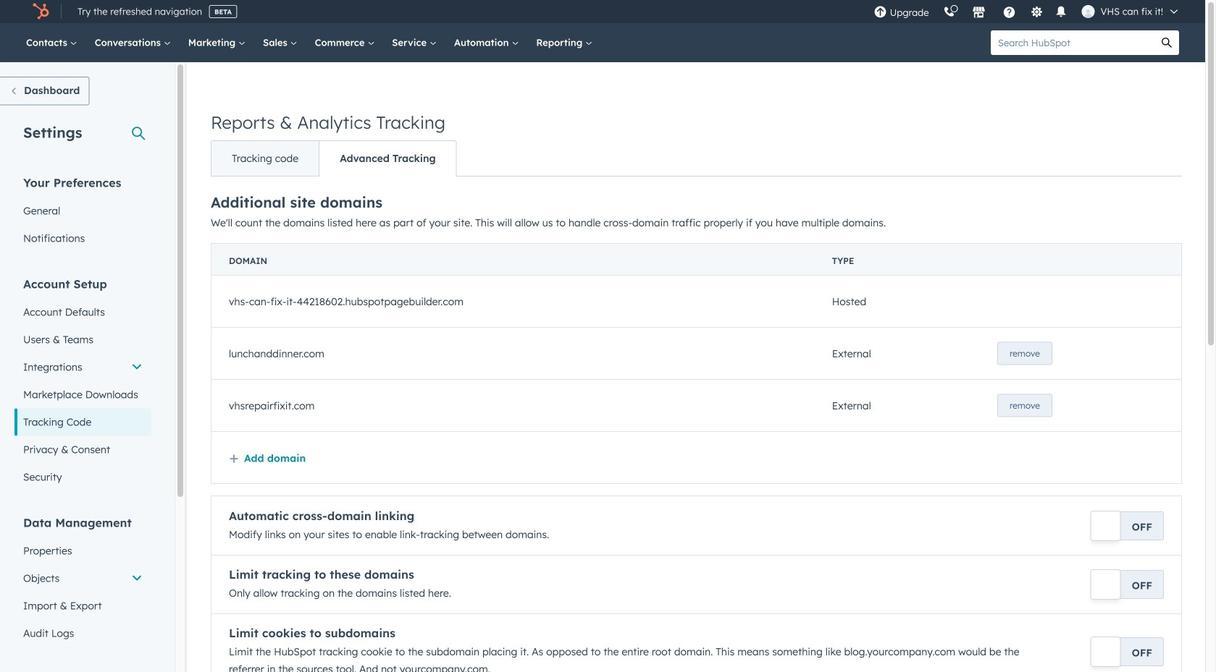 Task type: describe. For each thing, give the bounding box(es) containing it.
marketplaces image
[[972, 7, 985, 20]]

data management element
[[14, 515, 151, 648]]

your preferences element
[[14, 175, 151, 252]]

account setup element
[[14, 276, 151, 491]]



Task type: vqa. For each thing, say whether or not it's contained in the screenshot.
Users & Teams LINK
no



Task type: locate. For each thing, give the bounding box(es) containing it.
terry turtle image
[[1082, 5, 1095, 18]]

menu
[[867, 0, 1188, 23]]

Search HubSpot search field
[[991, 30, 1154, 55]]

navigation
[[211, 141, 457, 177]]



